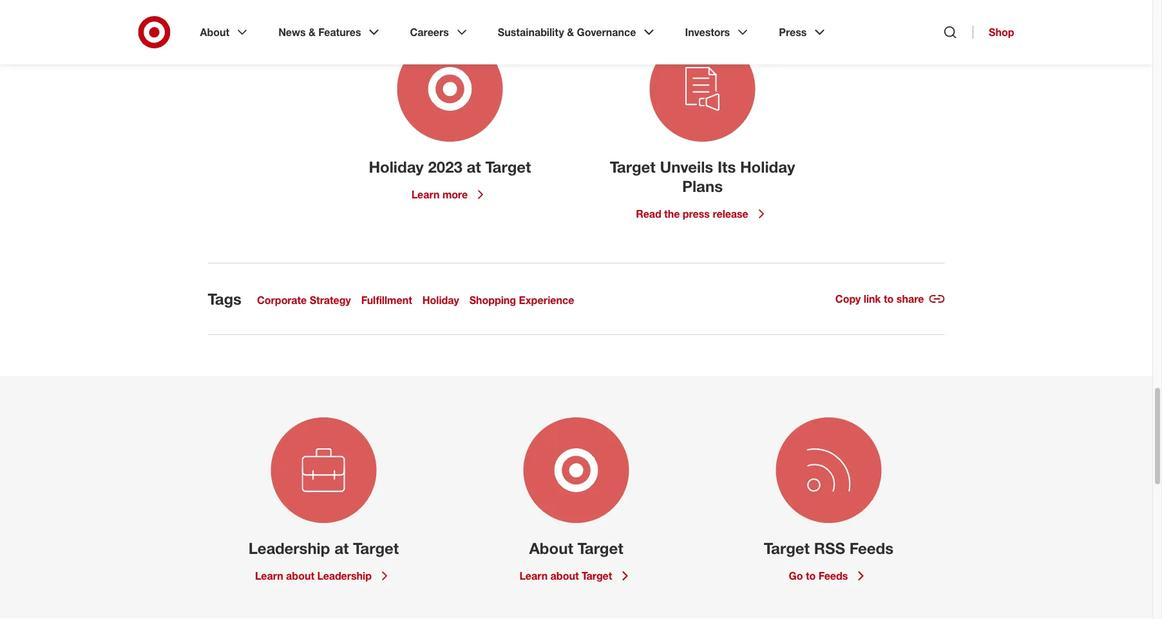Task type: vqa. For each thing, say whether or not it's contained in the screenshot.
the joy
no



Task type: locate. For each thing, give the bounding box(es) containing it.
careers
[[410, 26, 449, 38]]

0 horizontal spatial feeds
[[819, 570, 848, 582]]

feeds inside go to feeds link
[[819, 570, 848, 582]]

rss
[[814, 539, 845, 558]]

plans
[[682, 177, 723, 196]]

shopping experience
[[469, 294, 574, 307]]

feeds for go to feeds
[[819, 570, 848, 582]]

its
[[718, 158, 736, 177]]

copy
[[835, 293, 861, 305]]

holiday left shopping
[[422, 294, 459, 307]]

1 horizontal spatial &
[[567, 26, 574, 38]]

learn down about target
[[520, 570, 548, 582]]

about
[[200, 26, 229, 38], [529, 539, 573, 558]]

1 vertical spatial leadership
[[317, 570, 372, 582]]

strategy
[[310, 294, 351, 307]]

feeds for target rss feeds
[[850, 539, 894, 558]]

fulfillment link
[[361, 294, 412, 307]]

1 vertical spatial feeds
[[819, 570, 848, 582]]

0 vertical spatial about
[[200, 26, 229, 38]]

to
[[884, 293, 894, 305], [806, 570, 816, 582]]

1 about from the left
[[286, 570, 314, 582]]

leadership down leadership at target
[[317, 570, 372, 582]]

& left the governance
[[567, 26, 574, 38]]

target up learn about target link
[[578, 539, 623, 558]]

1 horizontal spatial at
[[467, 158, 481, 177]]

0 vertical spatial to
[[884, 293, 894, 305]]

0 horizontal spatial at
[[334, 539, 349, 558]]

feeds down 'rss'
[[819, 570, 848, 582]]

target rss feeds
[[764, 539, 894, 558]]

0 vertical spatial feeds
[[850, 539, 894, 558]]

learn
[[412, 188, 440, 201], [255, 570, 283, 582], [520, 570, 548, 582]]

holiday for holiday 2023 at target
[[369, 158, 424, 177]]

about for about
[[200, 26, 229, 38]]

about inside learn about leadership 'link'
[[286, 570, 314, 582]]

leadership up learn about leadership
[[249, 539, 330, 558]]

1 horizontal spatial to
[[884, 293, 894, 305]]

0 horizontal spatial to
[[806, 570, 816, 582]]

feeds
[[850, 539, 894, 558], [819, 570, 848, 582]]

at right 2023
[[467, 158, 481, 177]]

sustainability
[[498, 26, 564, 38]]

learn down leadership at target
[[255, 570, 283, 582]]

copy link to share button
[[835, 290, 945, 309]]

learn left more
[[412, 188, 440, 201]]

1 horizontal spatial about
[[529, 539, 573, 558]]

target
[[485, 158, 531, 177], [610, 158, 656, 177], [353, 539, 399, 558], [578, 539, 623, 558], [764, 539, 810, 558], [582, 570, 612, 582]]

0 horizontal spatial about
[[200, 26, 229, 38]]

2 about from the left
[[551, 570, 579, 582]]

about inside learn about target link
[[551, 570, 579, 582]]

more
[[442, 188, 468, 201]]

experience
[[519, 294, 574, 307]]

holiday
[[369, 158, 424, 177], [740, 158, 795, 177], [422, 294, 459, 307]]

about
[[286, 570, 314, 582], [551, 570, 579, 582]]

2023
[[428, 158, 462, 177]]

target up read
[[610, 158, 656, 177]]

at
[[467, 158, 481, 177], [334, 539, 349, 558]]

& right news
[[309, 26, 316, 38]]

& for features
[[309, 26, 316, 38]]

& for governance
[[567, 26, 574, 38]]

1 horizontal spatial about
[[551, 570, 579, 582]]

press
[[683, 208, 710, 220]]

0 vertical spatial at
[[467, 158, 481, 177]]

0 horizontal spatial about
[[286, 570, 314, 582]]

learn about target link
[[520, 569, 633, 584]]

about link
[[191, 15, 259, 49]]

0 horizontal spatial &
[[309, 26, 316, 38]]

2 horizontal spatial learn
[[520, 570, 548, 582]]

read the press release
[[636, 208, 748, 220]]

learn more
[[412, 188, 468, 201]]

to right 'link'
[[884, 293, 894, 305]]

&
[[309, 26, 316, 38], [567, 26, 574, 38]]

learn about leadership
[[255, 570, 372, 582]]

about down leadership at target
[[286, 570, 314, 582]]

holiday left 2023
[[369, 158, 424, 177]]

1 horizontal spatial feeds
[[850, 539, 894, 558]]

go
[[789, 570, 803, 582]]

shopping
[[469, 294, 516, 307]]

sustainability & governance link
[[489, 15, 666, 49]]

holiday 2023 at target
[[369, 158, 531, 177]]

investors link
[[676, 15, 760, 49]]

leadership
[[249, 539, 330, 558], [317, 570, 372, 582]]

holiday link
[[422, 294, 459, 307]]

holiday inside 'target unveils its holiday plans'
[[740, 158, 795, 177]]

target unveils its holiday plans
[[610, 158, 795, 196]]

feeds right 'rss'
[[850, 539, 894, 558]]

0 horizontal spatial learn
[[255, 570, 283, 582]]

learn inside 'link'
[[255, 570, 283, 582]]

about down about target
[[551, 570, 579, 582]]

unveils
[[660, 158, 713, 177]]

holiday right "its"
[[740, 158, 795, 177]]

1 vertical spatial about
[[529, 539, 573, 558]]

copy link to share
[[835, 293, 924, 305]]

1 & from the left
[[309, 26, 316, 38]]

at up learn about leadership 'link'
[[334, 539, 349, 558]]

shop link
[[973, 26, 1014, 39]]

news & features
[[278, 26, 361, 38]]

go to feeds
[[789, 570, 848, 582]]

link
[[864, 293, 881, 305]]

2 & from the left
[[567, 26, 574, 38]]

to right go
[[806, 570, 816, 582]]

tags
[[208, 290, 242, 309]]

1 horizontal spatial learn
[[412, 188, 440, 201]]

shop
[[989, 26, 1014, 38]]

1 vertical spatial to
[[806, 570, 816, 582]]



Task type: describe. For each thing, give the bounding box(es) containing it.
target up learn about leadership 'link'
[[353, 539, 399, 558]]

about target
[[529, 539, 623, 558]]

governance
[[577, 26, 636, 38]]

target inside 'target unveils its holiday plans'
[[610, 158, 656, 177]]

fulfillment
[[361, 294, 412, 307]]

corporate strategy
[[257, 294, 351, 307]]

about for leadership
[[286, 570, 314, 582]]

learn about target
[[520, 570, 612, 582]]

learn for about
[[520, 570, 548, 582]]

target right 2023
[[485, 158, 531, 177]]

news & features link
[[269, 15, 391, 49]]

investors
[[685, 26, 730, 38]]

0 vertical spatial leadership
[[249, 539, 330, 558]]

read
[[636, 208, 661, 220]]

learn more link
[[412, 187, 488, 203]]

the
[[664, 208, 680, 220]]

1 vertical spatial at
[[334, 539, 349, 558]]

release
[[713, 208, 748, 220]]

news
[[278, 26, 306, 38]]

corporate strategy link
[[257, 294, 351, 307]]

leadership at target
[[249, 539, 399, 558]]

target down about target
[[582, 570, 612, 582]]

to inside button
[[884, 293, 894, 305]]

learn for leadership
[[255, 570, 283, 582]]

press
[[779, 26, 807, 38]]

holiday for holiday link
[[422, 294, 459, 307]]

learn about leadership link
[[255, 569, 392, 584]]

shopping experience link
[[469, 294, 574, 307]]

sustainability & governance
[[498, 26, 636, 38]]

learn for holiday
[[412, 188, 440, 201]]

target up go
[[764, 539, 810, 558]]

corporate
[[257, 294, 307, 307]]

about for about target
[[529, 539, 573, 558]]

go to feeds link
[[789, 569, 869, 584]]

share
[[897, 293, 924, 305]]

features
[[318, 26, 361, 38]]

careers link
[[401, 15, 479, 49]]

about for about
[[551, 570, 579, 582]]

press link
[[770, 15, 836, 49]]

leadership inside learn about leadership 'link'
[[317, 570, 372, 582]]

read the press release link
[[636, 206, 769, 222]]



